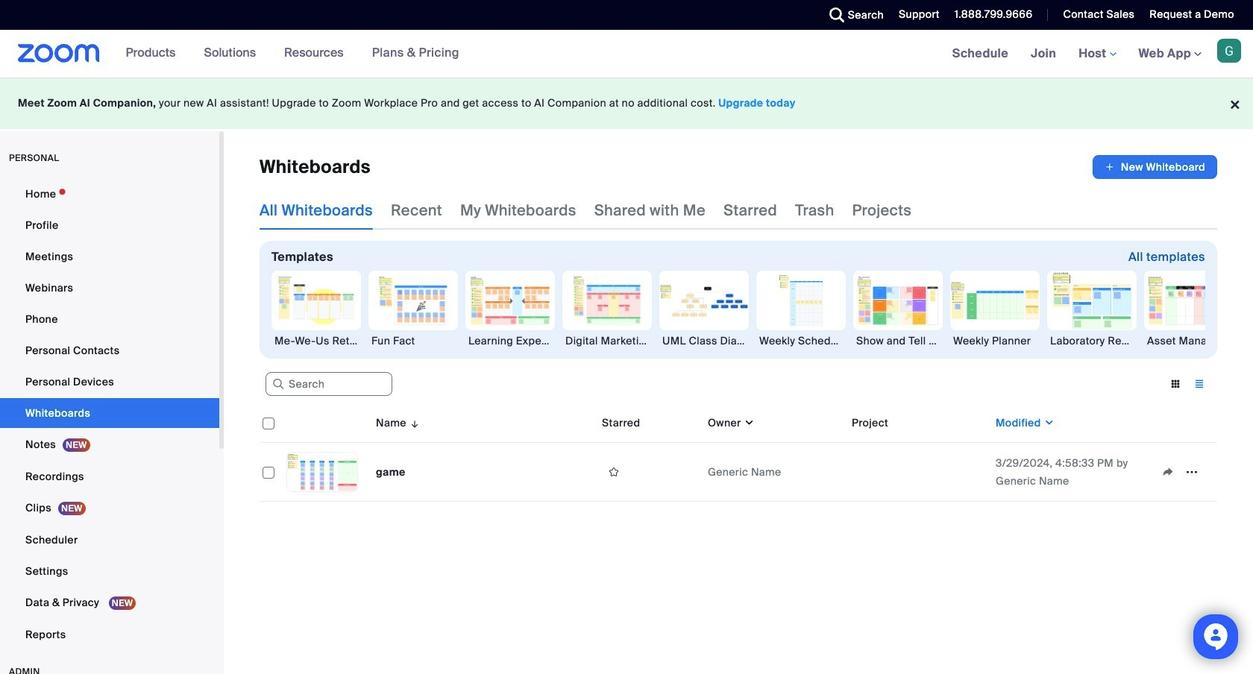 Task type: vqa. For each thing, say whether or not it's contained in the screenshot.
right ICON
no



Task type: describe. For each thing, give the bounding box(es) containing it.
list mode, selected image
[[1188, 378, 1212, 391]]

zoom logo image
[[18, 44, 100, 63]]

product information navigation
[[115, 30, 471, 78]]

arrow down image
[[407, 414, 420, 432]]

laboratory report element
[[1048, 334, 1137, 349]]

game element
[[376, 466, 406, 479]]

share image
[[1157, 466, 1181, 479]]

grid mode, not selected image
[[1164, 378, 1188, 391]]

add image
[[1105, 160, 1116, 175]]

weekly planner element
[[951, 334, 1040, 349]]

meetings navigation
[[942, 30, 1254, 78]]



Task type: locate. For each thing, give the bounding box(es) containing it.
fun fact element
[[369, 334, 458, 349]]

learning experience canvas element
[[466, 334, 555, 349]]

banner
[[0, 30, 1254, 78]]

more options for game image
[[1181, 466, 1205, 479]]

show and tell with a twist element
[[854, 334, 943, 349]]

tabs of all whiteboard page tab list
[[260, 191, 912, 230]]

footer
[[0, 78, 1254, 129]]

me-we-us retrospective element
[[272, 334, 361, 349]]

cell
[[846, 443, 990, 502]]

asset management element
[[1145, 334, 1235, 349]]

uml class diagram element
[[660, 334, 749, 349]]

weekly schedule element
[[757, 334, 846, 349]]

profile picture image
[[1218, 39, 1242, 63]]

digital marketing canvas element
[[563, 334, 652, 349]]

personal menu menu
[[0, 179, 219, 652]]

application
[[1093, 155, 1218, 179], [260, 404, 1218, 502], [602, 461, 696, 484], [1157, 461, 1212, 484]]

thumbnail of game image
[[287, 453, 358, 492]]

down image
[[1042, 416, 1055, 431]]

Search text field
[[266, 373, 393, 397]]



